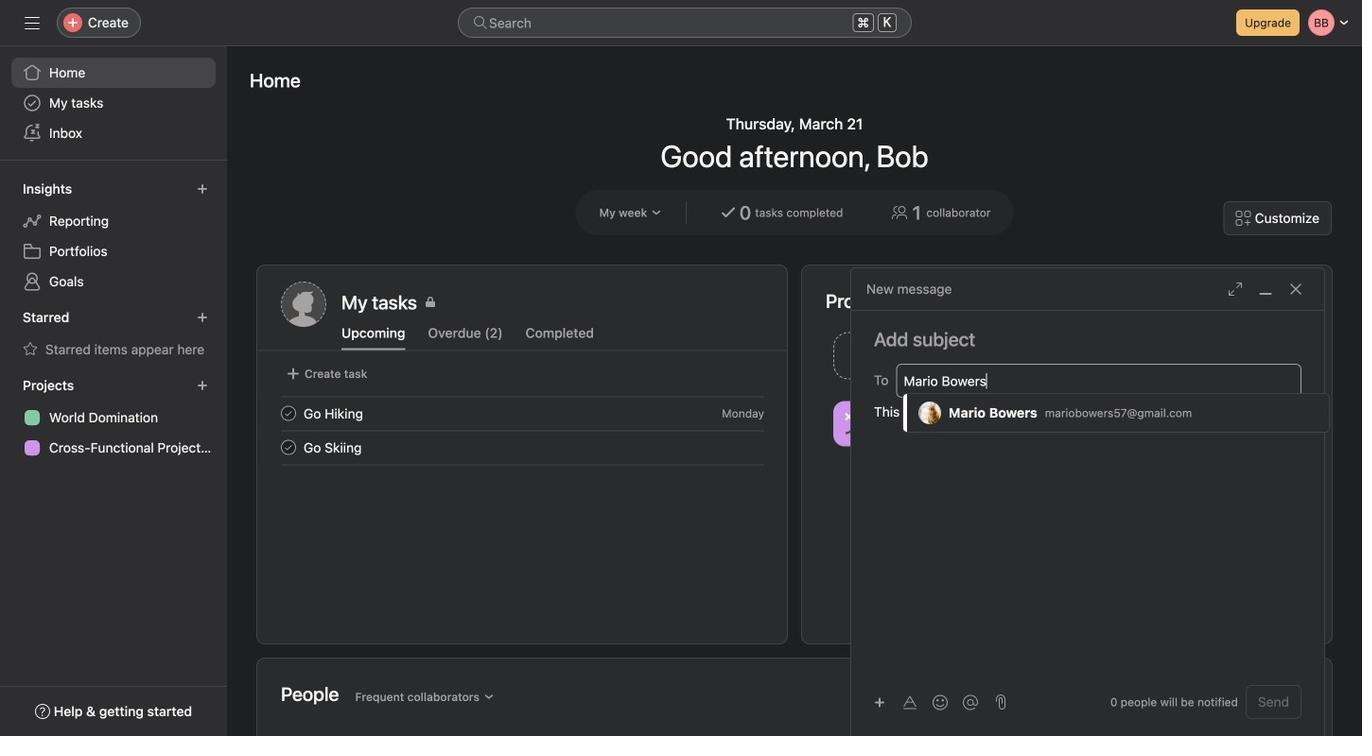 Task type: vqa. For each thing, say whether or not it's contained in the screenshot.
Mark complete option
yes



Task type: locate. For each thing, give the bounding box(es) containing it.
projects element
[[0, 369, 227, 467]]

Type the name of a team, a project, or people text field
[[904, 370, 1291, 393]]

insights element
[[0, 172, 227, 301]]

starred element
[[0, 301, 227, 369]]

at mention image
[[963, 696, 978, 711]]

None field
[[458, 8, 912, 38]]

hide sidebar image
[[25, 15, 40, 30]]

dialog
[[851, 269, 1325, 737]]

Mark complete checkbox
[[277, 437, 300, 459]]

line_and_symbols image
[[845, 413, 868, 436]]

mark complete image
[[277, 403, 300, 425], [277, 437, 300, 459]]

insert an object image
[[874, 698, 886, 709]]

0 vertical spatial mark complete image
[[277, 403, 300, 425]]

expand popout to full screen image
[[1228, 282, 1243, 297]]

1 vertical spatial mark complete image
[[277, 437, 300, 459]]

list item
[[826, 327, 1068, 385], [258, 397, 787, 431], [258, 431, 787, 465]]

toolbar
[[867, 689, 988, 717]]

1 mark complete image from the top
[[277, 403, 300, 425]]

mark complete image down mark complete option
[[277, 437, 300, 459]]

2 mark complete image from the top
[[277, 437, 300, 459]]

add profile photo image
[[281, 282, 326, 327]]

mark complete image up mark complete checkbox
[[277, 403, 300, 425]]

rocket image
[[1087, 345, 1109, 368]]

list box
[[903, 395, 1329, 432]]

minimize image
[[1258, 282, 1273, 297]]



Task type: describe. For each thing, give the bounding box(es) containing it.
Add subject text field
[[851, 326, 1325, 353]]

Mark complete checkbox
[[277, 403, 300, 425]]

Search tasks, projects, and more text field
[[458, 8, 912, 38]]

close image
[[1289, 282, 1304, 297]]

add items to starred image
[[197, 312, 208, 324]]

mark complete image for mark complete checkbox
[[277, 437, 300, 459]]

global element
[[0, 46, 227, 160]]

mark complete image for mark complete option
[[277, 403, 300, 425]]

new project or portfolio image
[[197, 380, 208, 392]]

new insights image
[[197, 184, 208, 195]]



